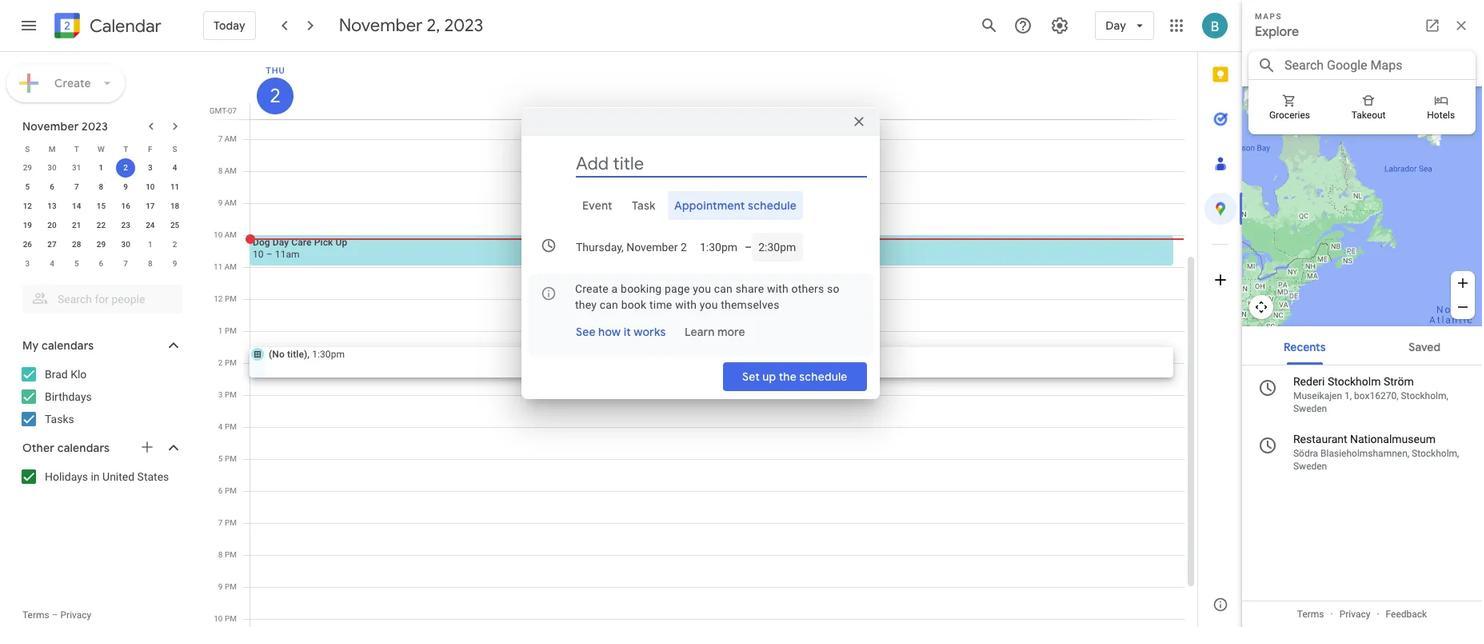 Task type: describe. For each thing, give the bounding box(es) containing it.
9 for 9 pm
[[218, 582, 223, 591]]

1 vertical spatial 2023
[[82, 119, 108, 134]]

row containing 12
[[15, 197, 187, 216]]

1 pm
[[218, 326, 237, 335]]

schedule inside button
[[800, 369, 848, 384]]

2 horizontal spatial –
[[745, 240, 752, 253]]

27
[[47, 240, 57, 249]]

21
[[72, 221, 81, 230]]

thu 2
[[266, 66, 285, 109]]

End time text field
[[759, 237, 797, 256]]

18
[[170, 202, 179, 210]]

calendar element
[[51, 10, 162, 45]]

other
[[22, 441, 55, 455]]

up
[[336, 237, 347, 248]]

30 for "october 30" element
[[47, 163, 57, 172]]

0 horizontal spatial –
[[52, 610, 58, 621]]

calendars for other calendars
[[57, 441, 110, 455]]

12 for 12
[[23, 202, 32, 210]]

more
[[718, 324, 746, 339]]

my calendars
[[22, 338, 94, 353]]

10 pm
[[214, 614, 237, 623]]

10 inside dog day care pick up 10 – 11am
[[253, 249, 264, 260]]

holidays
[[45, 470, 88, 483]]

pm for 10 pm
[[225, 614, 237, 623]]

december 1 element
[[141, 235, 160, 254]]

brad
[[45, 368, 68, 381]]

18 element
[[165, 197, 184, 216]]

my calendars button
[[3, 333, 198, 358]]

today button
[[203, 6, 256, 45]]

other calendars button
[[3, 435, 198, 461]]

1 for the december 1 element
[[148, 240, 153, 249]]

set up the schedule button
[[724, 357, 867, 396]]

1 horizontal spatial can
[[714, 282, 733, 295]]

17
[[146, 202, 155, 210]]

2 t from the left
[[123, 144, 128, 153]]

11 am
[[214, 262, 237, 271]]

29 element
[[92, 235, 111, 254]]

calendar
[[90, 15, 162, 37]]

1:30pm
[[312, 349, 345, 360]]

3 for 3 pm
[[218, 390, 223, 399]]

other calendars
[[22, 441, 110, 455]]

11 for 11
[[170, 182, 179, 191]]

2 column header
[[250, 52, 1185, 119]]

07
[[228, 106, 237, 115]]

tab list inside the side panel section
[[1198, 52, 1243, 582]]

care
[[291, 237, 312, 248]]

Start date text field
[[576, 237, 687, 256]]

privacy
[[60, 610, 91, 621]]

,
[[307, 349, 310, 360]]

share
[[736, 282, 764, 295]]

8 pm
[[218, 550, 237, 559]]

21 element
[[67, 216, 86, 235]]

12 pm
[[214, 294, 237, 303]]

add other calendars image
[[139, 439, 155, 455]]

terms link
[[22, 610, 49, 621]]

brad klo
[[45, 368, 87, 381]]

event button
[[576, 191, 619, 220]]

0 vertical spatial you
[[693, 282, 711, 295]]

9 down 2, today 'element'
[[123, 182, 128, 191]]

(no title) , 1:30pm
[[269, 349, 345, 360]]

create button
[[6, 64, 125, 102]]

5 pm
[[218, 454, 237, 463]]

15
[[97, 202, 106, 210]]

december 9 element
[[165, 254, 184, 274]]

row containing 29
[[15, 158, 187, 178]]

gmt-
[[209, 106, 228, 115]]

14
[[72, 202, 81, 210]]

4 for december 4 element on the left top of the page
[[50, 259, 54, 268]]

20 element
[[42, 216, 62, 235]]

terms – privacy
[[22, 610, 91, 621]]

m
[[49, 144, 56, 153]]

page
[[665, 282, 690, 295]]

privacy link
[[60, 610, 91, 621]]

december 5 element
[[67, 254, 86, 274]]

my
[[22, 338, 39, 353]]

8 am
[[218, 166, 237, 175]]

26
[[23, 240, 32, 249]]

october 31 element
[[67, 158, 86, 178]]

2 cell
[[113, 158, 138, 178]]

november 2023 grid
[[15, 139, 187, 274]]

they
[[575, 298, 597, 311]]

day inside dog day care pick up 10 – 11am
[[273, 237, 289, 248]]

row containing 5
[[15, 178, 187, 197]]

how
[[598, 324, 621, 339]]

row containing 3
[[15, 254, 187, 274]]

booking
[[621, 282, 662, 295]]

create a booking page you can share with others so they can book time with you themselves
[[575, 282, 840, 311]]

so
[[827, 282, 840, 295]]

a
[[612, 282, 618, 295]]

0 horizontal spatial 5
[[25, 182, 30, 191]]

11am
[[275, 249, 300, 260]]

24 element
[[141, 216, 160, 235]]

24
[[146, 221, 155, 230]]

2, today element
[[116, 158, 135, 178]]

calendars for my calendars
[[42, 338, 94, 353]]

0 vertical spatial 2023
[[444, 14, 483, 37]]

dog
[[253, 237, 270, 248]]

terms
[[22, 610, 49, 621]]

themselves
[[721, 298, 780, 311]]

1 horizontal spatial 3
[[148, 163, 153, 172]]

w
[[98, 144, 105, 153]]

25
[[170, 221, 179, 230]]

5 for 5 pm
[[218, 454, 223, 463]]

december 7 element
[[116, 254, 135, 274]]

9 for 9 am
[[218, 198, 223, 207]]

Start time text field
[[700, 237, 738, 256]]

4 for 4 pm
[[218, 422, 223, 431]]

1 t from the left
[[74, 144, 79, 153]]

2 grid
[[205, 52, 1198, 627]]

learn
[[685, 324, 715, 339]]

november 2, 2023
[[339, 14, 483, 37]]

0 vertical spatial 6
[[50, 182, 54, 191]]

december 6 element
[[92, 254, 111, 274]]

up
[[763, 369, 777, 384]]

9 pm
[[218, 582, 237, 591]]

11 for 11 am
[[214, 262, 223, 271]]

pm for 1 pm
[[225, 326, 237, 335]]

my calendars list
[[3, 362, 198, 432]]

f
[[148, 144, 152, 153]]

am for 7 am
[[225, 134, 237, 143]]

pick
[[314, 237, 333, 248]]

see
[[576, 324, 596, 339]]

1 for 1 pm
[[218, 326, 223, 335]]

19 element
[[18, 216, 37, 235]]

8 up 15
[[99, 182, 103, 191]]

2 s from the left
[[172, 144, 177, 153]]

1 vertical spatial you
[[700, 298, 718, 311]]

tasks
[[45, 413, 74, 426]]

9 am
[[218, 198, 237, 207]]

14 element
[[67, 197, 86, 216]]

8 for december 8 element
[[148, 259, 153, 268]]

day button
[[1095, 6, 1154, 45]]

thu
[[266, 66, 285, 76]]

pm for 9 pm
[[225, 582, 237, 591]]

december 4 element
[[42, 254, 62, 274]]

works
[[634, 324, 666, 339]]

row containing 19
[[15, 216, 187, 235]]



Task type: locate. For each thing, give the bounding box(es) containing it.
8 for 8 pm
[[218, 550, 223, 559]]

november left 2,
[[339, 14, 423, 37]]

12 inside "row"
[[23, 202, 32, 210]]

1 horizontal spatial 1
[[148, 240, 153, 249]]

november for november 2, 2023
[[339, 14, 423, 37]]

appointment schedule
[[675, 198, 797, 212]]

5 pm from the top
[[225, 422, 237, 431]]

birthdays
[[45, 390, 92, 403]]

1 vertical spatial calendars
[[57, 441, 110, 455]]

2 horizontal spatial 4
[[218, 422, 223, 431]]

can left the share
[[714, 282, 733, 295]]

1 horizontal spatial day
[[1106, 18, 1126, 33]]

you up learn more
[[700, 298, 718, 311]]

title)
[[287, 349, 307, 360]]

11 inside the "november 2023" grid
[[170, 182, 179, 191]]

7 down 30 element
[[123, 259, 128, 268]]

2 pm
[[218, 358, 237, 367]]

pm for 12 pm
[[225, 294, 237, 303]]

3 row from the top
[[15, 178, 187, 197]]

calendars up brad klo
[[42, 338, 94, 353]]

see how it works button
[[570, 312, 672, 351]]

0 vertical spatial 4
[[173, 163, 177, 172]]

october 30 element
[[42, 158, 62, 178]]

4 pm
[[218, 422, 237, 431]]

29 down 22 element
[[97, 240, 106, 249]]

0 vertical spatial with
[[767, 282, 789, 295]]

0 vertical spatial day
[[1106, 18, 1126, 33]]

22
[[97, 221, 106, 230]]

11 pm from the top
[[225, 614, 237, 623]]

7 am
[[218, 134, 237, 143]]

1 down 12 pm
[[218, 326, 223, 335]]

12
[[23, 202, 32, 210], [214, 294, 223, 303]]

2 vertical spatial 1
[[218, 326, 223, 335]]

1 vertical spatial 29
[[97, 240, 106, 249]]

pm down 9 pm
[[225, 614, 237, 623]]

0 horizontal spatial create
[[54, 76, 91, 90]]

states
[[137, 470, 169, 483]]

pm for 5 pm
[[225, 454, 237, 463]]

6 pm
[[218, 486, 237, 495]]

row containing 26
[[15, 235, 187, 254]]

11
[[170, 182, 179, 191], [214, 262, 223, 271]]

22 element
[[92, 216, 111, 235]]

2 vertical spatial 3
[[218, 390, 223, 399]]

1 vertical spatial with
[[675, 298, 697, 311]]

0 horizontal spatial 3
[[25, 259, 30, 268]]

9 up 10 am
[[218, 198, 223, 207]]

Add title text field
[[576, 152, 867, 176]]

3 down 26 element at the left
[[25, 259, 30, 268]]

1 vertical spatial 1
[[148, 240, 153, 249]]

19
[[23, 221, 32, 230]]

20
[[47, 221, 57, 230]]

0 vertical spatial 5
[[25, 182, 30, 191]]

3 up the 4 pm
[[218, 390, 223, 399]]

0 horizontal spatial 30
[[47, 163, 57, 172]]

0 vertical spatial 1
[[99, 163, 103, 172]]

2 horizontal spatial 1
[[218, 326, 223, 335]]

am
[[225, 134, 237, 143], [225, 166, 237, 175], [225, 198, 237, 207], [225, 230, 237, 239], [225, 262, 237, 271]]

4 down 3 pm
[[218, 422, 223, 431]]

5 am from the top
[[225, 262, 237, 271]]

1 down w at left top
[[99, 163, 103, 172]]

0 horizontal spatial schedule
[[748, 198, 797, 212]]

7 for december 7 'element' at the top left of page
[[123, 259, 128, 268]]

1 down 24 "element"
[[148, 240, 153, 249]]

2 inside 'element'
[[123, 163, 128, 172]]

4 row from the top
[[15, 197, 187, 216]]

30 for 30 element
[[121, 240, 130, 249]]

27 element
[[42, 235, 62, 254]]

2 vertical spatial 6
[[218, 486, 223, 495]]

klo
[[71, 368, 87, 381]]

2023 up w at left top
[[82, 119, 108, 134]]

9 for december 9 'element' at left
[[173, 259, 177, 268]]

23 element
[[116, 216, 135, 235]]

9
[[123, 182, 128, 191], [218, 198, 223, 207], [173, 259, 177, 268], [218, 582, 223, 591]]

row group containing 29
[[15, 158, 187, 274]]

16 element
[[116, 197, 135, 216]]

6 for 6 pm
[[218, 486, 223, 495]]

15 element
[[92, 197, 111, 216]]

3 for 'december 3' element
[[25, 259, 30, 268]]

0 horizontal spatial 2023
[[82, 119, 108, 134]]

november 2023
[[22, 119, 108, 134]]

29 for october 29 element
[[23, 163, 32, 172]]

0 vertical spatial calendars
[[42, 338, 94, 353]]

others
[[792, 282, 824, 295]]

1 am from the top
[[225, 134, 237, 143]]

dog day care pick up 10 – 11am
[[253, 237, 347, 260]]

10 pm from the top
[[225, 582, 237, 591]]

None search field
[[0, 278, 198, 314]]

am for 9 am
[[225, 198, 237, 207]]

13
[[47, 202, 57, 210]]

0 vertical spatial 3
[[148, 163, 153, 172]]

1 horizontal spatial tab list
[[1198, 52, 1243, 582]]

time
[[650, 298, 672, 311]]

0 horizontal spatial 6
[[50, 182, 54, 191]]

1 row from the top
[[15, 139, 187, 158]]

28 element
[[67, 235, 86, 254]]

5
[[25, 182, 30, 191], [74, 259, 79, 268], [218, 454, 223, 463]]

0 vertical spatial 12
[[23, 202, 32, 210]]

create
[[54, 76, 91, 90], [575, 282, 609, 295]]

4 am from the top
[[225, 230, 237, 239]]

1 horizontal spatial 29
[[97, 240, 106, 249]]

7 pm from the top
[[225, 486, 237, 495]]

holidays in united states
[[45, 470, 169, 483]]

6 up 7 pm at the bottom left of the page
[[218, 486, 223, 495]]

set
[[743, 369, 760, 384]]

1 s from the left
[[25, 144, 30, 153]]

0 horizontal spatial t
[[74, 144, 79, 153]]

8 up 9 am
[[218, 166, 223, 175]]

1 vertical spatial 30
[[121, 240, 130, 249]]

1
[[99, 163, 103, 172], [148, 240, 153, 249], [218, 326, 223, 335]]

2 horizontal spatial 3
[[218, 390, 223, 399]]

pm down 1 pm
[[225, 358, 237, 367]]

1 horizontal spatial t
[[123, 144, 128, 153]]

–
[[745, 240, 752, 253], [266, 249, 273, 260], [52, 610, 58, 621]]

november up m
[[22, 119, 79, 134]]

29 for 29 'element'
[[97, 240, 106, 249]]

0 vertical spatial 30
[[47, 163, 57, 172]]

1 vertical spatial create
[[575, 282, 609, 295]]

1 vertical spatial 6
[[99, 259, 103, 268]]

appointment schedule button
[[668, 191, 804, 220]]

0 vertical spatial 29
[[23, 163, 32, 172]]

calendar heading
[[86, 15, 162, 37]]

2 vertical spatial 4
[[218, 422, 223, 431]]

main drawer image
[[19, 16, 38, 35]]

7 inside 'element'
[[123, 259, 128, 268]]

3
[[148, 163, 153, 172], [25, 259, 30, 268], [218, 390, 223, 399]]

0 horizontal spatial november
[[22, 119, 79, 134]]

am left "dog"
[[225, 230, 237, 239]]

pm up 2 pm
[[225, 326, 237, 335]]

30
[[47, 163, 57, 172], [121, 240, 130, 249]]

2 inside thu 2
[[269, 83, 280, 109]]

10 up "11 am"
[[214, 230, 223, 239]]

0 horizontal spatial 4
[[50, 259, 54, 268]]

pm for 8 pm
[[225, 550, 237, 559]]

9 inside december 9 'element'
[[173, 259, 177, 268]]

support image
[[1014, 16, 1033, 35]]

1 vertical spatial day
[[273, 237, 289, 248]]

9 down 'december 2' element
[[173, 259, 177, 268]]

am down 8 am
[[225, 198, 237, 207]]

settings menu image
[[1051, 16, 1070, 35]]

12 for 12 pm
[[214, 294, 223, 303]]

2023 right 2,
[[444, 14, 483, 37]]

30 down 23 element
[[121, 240, 130, 249]]

pm up 9 pm
[[225, 550, 237, 559]]

1 pm from the top
[[225, 294, 237, 303]]

25 element
[[165, 216, 184, 235]]

0 vertical spatial 11
[[170, 182, 179, 191]]

pm up 7 pm at the bottom left of the page
[[225, 486, 237, 495]]

with right the share
[[767, 282, 789, 295]]

(no
[[269, 349, 285, 360]]

create up they
[[575, 282, 609, 295]]

row
[[15, 139, 187, 158], [15, 158, 187, 178], [15, 178, 187, 197], [15, 197, 187, 216], [15, 216, 187, 235], [15, 235, 187, 254], [15, 254, 187, 274]]

6 row from the top
[[15, 235, 187, 254]]

you
[[693, 282, 711, 295], [700, 298, 718, 311]]

1 vertical spatial 4
[[50, 259, 54, 268]]

0 horizontal spatial day
[[273, 237, 289, 248]]

Search for people text field
[[32, 285, 173, 314]]

6 pm from the top
[[225, 454, 237, 463]]

2 horizontal spatial 6
[[218, 486, 223, 495]]

7 for 7 pm
[[218, 518, 223, 527]]

2 row from the top
[[15, 158, 187, 178]]

16
[[121, 202, 130, 210]]

2023
[[444, 14, 483, 37], [82, 119, 108, 134]]

task
[[632, 198, 656, 212]]

1 horizontal spatial 30
[[121, 240, 130, 249]]

can
[[714, 282, 733, 295], [600, 298, 618, 311]]

day
[[1106, 18, 1126, 33], [273, 237, 289, 248]]

you right page
[[693, 282, 711, 295]]

create inside dropdown button
[[54, 76, 91, 90]]

side panel section
[[1198, 52, 1243, 627]]

6 for december 6 element
[[99, 259, 103, 268]]

row group
[[15, 158, 187, 274]]

to element
[[745, 240, 752, 253]]

10 down 9 pm
[[214, 614, 223, 623]]

am for 11 am
[[225, 262, 237, 271]]

1 horizontal spatial –
[[266, 249, 273, 260]]

5 down october 29 element
[[25, 182, 30, 191]]

book
[[621, 298, 647, 311]]

7 pm
[[218, 518, 237, 527]]

november
[[339, 14, 423, 37], [22, 119, 79, 134]]

10 inside the "november 2023" grid
[[146, 182, 155, 191]]

tab list containing event
[[534, 191, 867, 220]]

2 for 2, today 'element'
[[123, 163, 128, 172]]

10 element
[[141, 178, 160, 197]]

create for create a booking page you can share with others so they can book time with you themselves
[[575, 282, 609, 295]]

10 for 10 am
[[214, 230, 223, 239]]

5 inside 2 'grid'
[[218, 454, 223, 463]]

pm for 7 pm
[[225, 518, 237, 527]]

0 vertical spatial november
[[339, 14, 423, 37]]

am for 10 am
[[225, 230, 237, 239]]

4 inside 2 'grid'
[[218, 422, 223, 431]]

10 up 17 on the top
[[146, 182, 155, 191]]

0 vertical spatial create
[[54, 76, 91, 90]]

13 element
[[42, 197, 62, 216]]

17 element
[[141, 197, 160, 216]]

1 horizontal spatial 5
[[74, 259, 79, 268]]

11 inside 2 'grid'
[[214, 262, 223, 271]]

t up "2" cell
[[123, 144, 128, 153]]

tab list
[[1198, 52, 1243, 582], [534, 191, 867, 220]]

2 vertical spatial 5
[[218, 454, 223, 463]]

am up 9 am
[[225, 166, 237, 175]]

1 horizontal spatial 4
[[173, 163, 177, 172]]

12 up 19
[[23, 202, 32, 210]]

learn more
[[685, 324, 746, 339]]

pm down 3 pm
[[225, 422, 237, 431]]

pm for 3 pm
[[225, 390, 237, 399]]

calendars up in
[[57, 441, 110, 455]]

0 horizontal spatial s
[[25, 144, 30, 153]]

1 horizontal spatial schedule
[[800, 369, 848, 384]]

5 down 28 element
[[74, 259, 79, 268]]

1 horizontal spatial november
[[339, 14, 423, 37]]

7 up 8 pm
[[218, 518, 223, 527]]

1 inside 2 'grid'
[[218, 326, 223, 335]]

day up 11am
[[273, 237, 289, 248]]

31
[[72, 163, 81, 172]]

1 vertical spatial can
[[600, 298, 618, 311]]

12 element
[[18, 197, 37, 216]]

in
[[91, 470, 100, 483]]

day right settings menu image
[[1106, 18, 1126, 33]]

1 horizontal spatial 12
[[214, 294, 223, 303]]

0 horizontal spatial 29
[[23, 163, 32, 172]]

10 for 10
[[146, 182, 155, 191]]

8 down the december 1 element
[[148, 259, 153, 268]]

11 up 18
[[170, 182, 179, 191]]

6 inside 2 'grid'
[[218, 486, 223, 495]]

12 down "11 am"
[[214, 294, 223, 303]]

1 horizontal spatial 6
[[99, 259, 103, 268]]

– down "dog"
[[266, 249, 273, 260]]

10 for 10 pm
[[214, 614, 223, 623]]

7 down gmt-
[[218, 134, 223, 143]]

3 inside 2 'grid'
[[218, 390, 223, 399]]

united
[[102, 470, 135, 483]]

9 up 10 pm
[[218, 582, 223, 591]]

28
[[72, 240, 81, 249]]

1 horizontal spatial s
[[172, 144, 177, 153]]

1 horizontal spatial 11
[[214, 262, 223, 271]]

5 for december 5 element
[[74, 259, 79, 268]]

6 down "october 30" element
[[50, 182, 54, 191]]

0 horizontal spatial 12
[[23, 202, 32, 210]]

task button
[[625, 191, 662, 220]]

t up 31
[[74, 144, 79, 153]]

s up october 29 element
[[25, 144, 30, 153]]

set up the schedule
[[743, 369, 848, 384]]

pm for 2 pm
[[225, 358, 237, 367]]

pm up 8 pm
[[225, 518, 237, 527]]

1 horizontal spatial 2023
[[444, 14, 483, 37]]

with down page
[[675, 298, 697, 311]]

26 element
[[18, 235, 37, 254]]

0 vertical spatial can
[[714, 282, 733, 295]]

see how it works
[[576, 324, 666, 339]]

1 vertical spatial 12
[[214, 294, 223, 303]]

11 down 10 am
[[214, 262, 223, 271]]

7 down october 31 element
[[74, 182, 79, 191]]

pm for 4 pm
[[225, 422, 237, 431]]

2
[[269, 83, 280, 109], [123, 163, 128, 172], [173, 240, 177, 249], [218, 358, 223, 367]]

4 down 27 element
[[50, 259, 54, 268]]

4 pm from the top
[[225, 390, 237, 399]]

1 vertical spatial 11
[[214, 262, 223, 271]]

11 element
[[165, 178, 184, 197]]

schedule up end time text box
[[748, 198, 797, 212]]

12 inside 2 'grid'
[[214, 294, 223, 303]]

5 row from the top
[[15, 216, 187, 235]]

29 left "october 30" element
[[23, 163, 32, 172]]

calendars
[[42, 338, 94, 353], [57, 441, 110, 455]]

0 horizontal spatial can
[[600, 298, 618, 311]]

s right 'f' on the left top
[[172, 144, 177, 153]]

2,
[[427, 14, 440, 37]]

2 for 2 pm
[[218, 358, 223, 367]]

0 horizontal spatial tab list
[[534, 191, 867, 220]]

3 pm from the top
[[225, 358, 237, 367]]

4
[[173, 163, 177, 172], [50, 259, 54, 268], [218, 422, 223, 431]]

can down "a"
[[600, 298, 618, 311]]

0 horizontal spatial with
[[675, 298, 697, 311]]

1 vertical spatial 5
[[74, 259, 79, 268]]

1 horizontal spatial create
[[575, 282, 609, 295]]

8 pm from the top
[[225, 518, 237, 527]]

1 vertical spatial 3
[[25, 259, 30, 268]]

30 down m
[[47, 163, 57, 172]]

7 row from the top
[[15, 254, 187, 274]]

am up 12 pm
[[225, 262, 237, 271]]

pm up 1 pm
[[225, 294, 237, 303]]

– right terms link on the bottom of page
[[52, 610, 58, 621]]

2 horizontal spatial 5
[[218, 454, 223, 463]]

gmt-07
[[209, 106, 237, 115]]

am down 07
[[225, 134, 237, 143]]

december 8 element
[[141, 254, 160, 274]]

pm down 2 pm
[[225, 390, 237, 399]]

schedule inside 'button'
[[748, 198, 797, 212]]

5 down the 4 pm
[[218, 454, 223, 463]]

10
[[146, 182, 155, 191], [214, 230, 223, 239], [253, 249, 264, 260], [214, 614, 223, 623]]

30 element
[[116, 235, 135, 254]]

– inside dog day care pick up 10 – 11am
[[266, 249, 273, 260]]

create up november 2023
[[54, 76, 91, 90]]

pm down 8 pm
[[225, 582, 237, 591]]

it
[[624, 324, 631, 339]]

4 up '11' element
[[173, 163, 177, 172]]

10 down "dog"
[[253, 249, 264, 260]]

7 for 7 am
[[218, 134, 223, 143]]

29 inside 'element'
[[97, 240, 106, 249]]

8
[[218, 166, 223, 175], [99, 182, 103, 191], [148, 259, 153, 268], [218, 550, 223, 559]]

am for 8 am
[[225, 166, 237, 175]]

3 am from the top
[[225, 198, 237, 207]]

2 pm from the top
[[225, 326, 237, 335]]

6 down 29 'element'
[[99, 259, 103, 268]]

8 for 8 am
[[218, 166, 223, 175]]

december 3 element
[[18, 254, 37, 274]]

9 pm from the top
[[225, 550, 237, 559]]

0 horizontal spatial 11
[[170, 182, 179, 191]]

29
[[23, 163, 32, 172], [97, 240, 106, 249]]

pm down the 4 pm
[[225, 454, 237, 463]]

– right "start time" text field
[[745, 240, 752, 253]]

november for november 2023
[[22, 119, 79, 134]]

2 for 'december 2' element
[[173, 240, 177, 249]]

0 vertical spatial schedule
[[748, 198, 797, 212]]

1 vertical spatial schedule
[[800, 369, 848, 384]]

pm for 6 pm
[[225, 486, 237, 495]]

thursday, november 2, today element
[[257, 78, 294, 114]]

8 up 9 pm
[[218, 550, 223, 559]]

row containing s
[[15, 139, 187, 158]]

0 horizontal spatial 1
[[99, 163, 103, 172]]

10 am
[[214, 230, 237, 239]]

2 am from the top
[[225, 166, 237, 175]]

december 2 element
[[165, 235, 184, 254]]

today
[[214, 18, 245, 33]]

6
[[50, 182, 54, 191], [99, 259, 103, 268], [218, 486, 223, 495]]

october 29 element
[[18, 158, 37, 178]]

3 pm
[[218, 390, 237, 399]]

the
[[779, 369, 797, 384]]

3 down 'f' on the left top
[[148, 163, 153, 172]]

create for create
[[54, 76, 91, 90]]

schedule right the
[[800, 369, 848, 384]]

1 vertical spatial november
[[22, 119, 79, 134]]

create inside create a booking page you can share with others so they can book time with you themselves
[[575, 282, 609, 295]]

appointment
[[675, 198, 746, 212]]

1 horizontal spatial with
[[767, 282, 789, 295]]

day inside dropdown button
[[1106, 18, 1126, 33]]

event
[[582, 198, 613, 212]]



Task type: vqa. For each thing, say whether or not it's contained in the screenshot.


